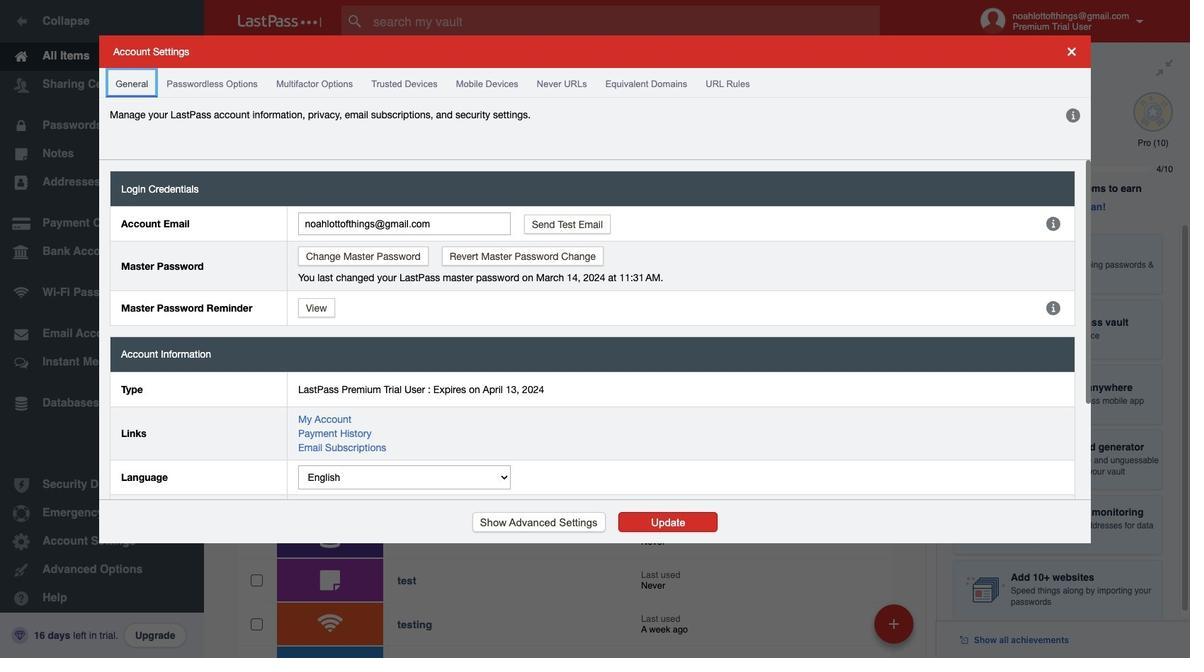 Task type: describe. For each thing, give the bounding box(es) containing it.
vault options navigation
[[204, 43, 937, 85]]

Search search field
[[342, 6, 908, 37]]

lastpass image
[[238, 15, 322, 28]]



Task type: locate. For each thing, give the bounding box(es) containing it.
search my vault text field
[[342, 6, 908, 37]]

new item image
[[889, 619, 899, 629]]

new item navigation
[[870, 600, 923, 658]]

main navigation navigation
[[0, 0, 204, 658]]



